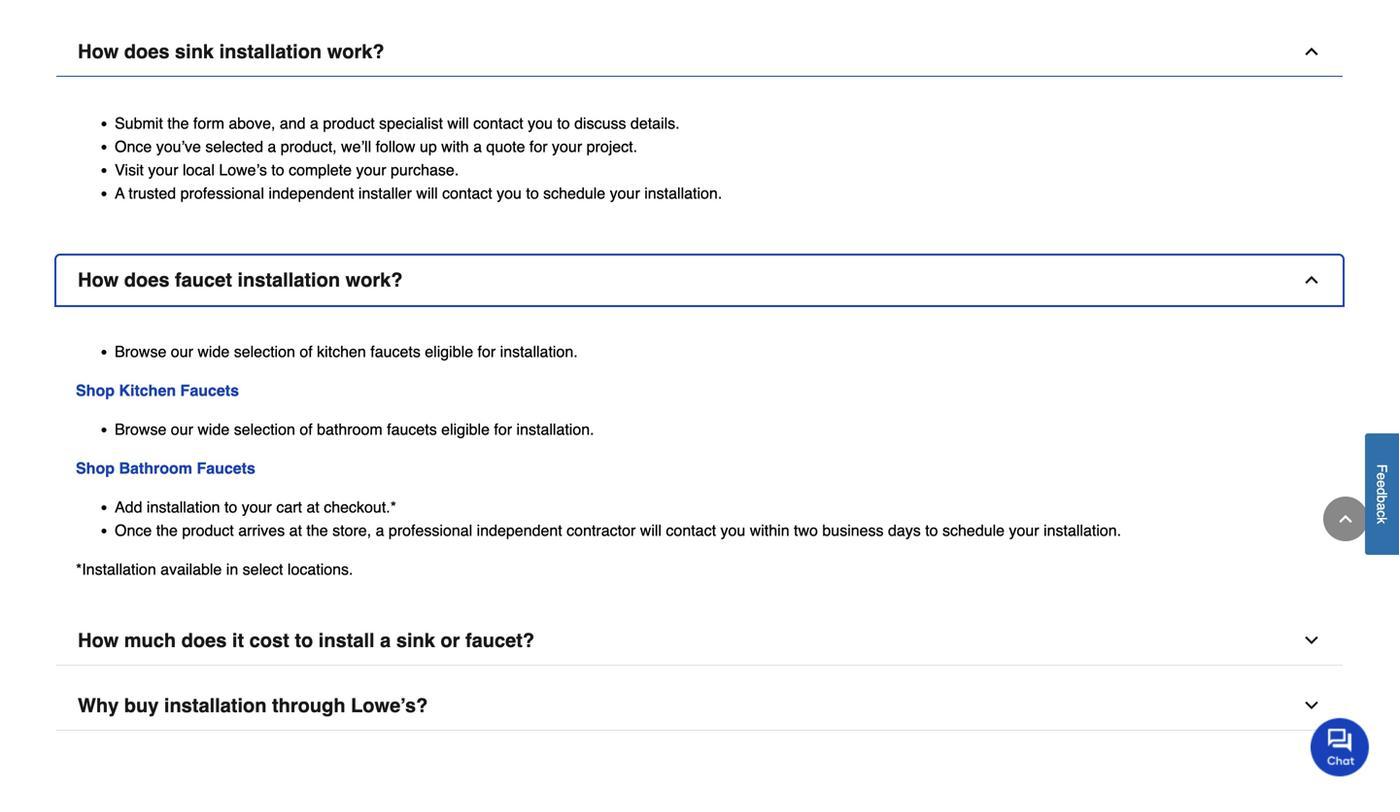 Task type: vqa. For each thing, say whether or not it's contained in the screenshot.
bottommost of
yes



Task type: locate. For each thing, give the bounding box(es) containing it.
2 vertical spatial how
[[78, 629, 119, 652]]

how does sink installation work?
[[78, 40, 385, 63]]

f e e d b a c k
[[1375, 464, 1391, 524]]

2 our from the top
[[171, 420, 193, 438]]

does left faucet on the top left
[[124, 269, 170, 291]]

0 vertical spatial of
[[300, 342, 313, 360]]

1 vertical spatial of
[[300, 420, 313, 438]]

how does faucet installation work? button
[[56, 255, 1343, 305]]

install
[[319, 629, 375, 652]]

1 vertical spatial independent
[[477, 521, 563, 539]]

project.
[[587, 137, 638, 155]]

browse
[[115, 342, 167, 360], [115, 420, 167, 438]]

faucets right the kitchen on the left of page
[[180, 381, 239, 399]]

the left store,
[[307, 521, 328, 539]]

professional inside submit the form above, and a product specialist will contact you to discuss details. once you've selected a product, we'll follow up with a quote for your project. visit your local lowe's to complete your purchase. a trusted professional independent installer will contact you to schedule your installation.
[[180, 184, 264, 202]]

1 vertical spatial selection
[[234, 420, 295, 438]]

selection
[[234, 342, 295, 360], [234, 420, 295, 438]]

0 vertical spatial eligible
[[425, 342, 474, 360]]

does up the submit
[[124, 40, 170, 63]]

wide
[[198, 342, 230, 360], [198, 420, 230, 438]]

schedule right days
[[943, 521, 1005, 539]]

faucets right bathroom
[[387, 420, 437, 438]]

chevron up image inside how does sink installation work? button
[[1303, 42, 1322, 61]]

wide for browse our wide selection of kitchen faucets eligible for installation.
[[198, 342, 230, 360]]

days
[[889, 521, 921, 539]]

independent inside submit the form above, and a product specialist will contact you to discuss details. once you've selected a product, we'll follow up with a quote for your project. visit your local lowe's to complete your purchase. a trusted professional independent installer will contact you to schedule your installation.
[[269, 184, 354, 202]]

much
[[124, 629, 176, 652]]

browse for browse our wide selection of kitchen faucets eligible for installation.
[[115, 342, 167, 360]]

how inside button
[[78, 40, 119, 63]]

for
[[530, 137, 548, 155], [478, 342, 496, 360], [494, 420, 512, 438]]

wide up shop kitchen faucets
[[198, 342, 230, 360]]

3 how from the top
[[78, 629, 119, 652]]

browse our wide selection of bathroom faucets eligible for installation.
[[115, 420, 595, 438]]

once down add
[[115, 521, 152, 539]]

our up shop kitchen faucets
[[171, 342, 193, 360]]

installation inside add installation to your cart at checkout.* once the product arrives at the store, a professional independent contractor will contact you within two business days to schedule your installation.
[[147, 498, 220, 516]]

product up the *installation available in select locations.
[[182, 521, 234, 539]]

at
[[307, 498, 320, 516], [289, 521, 302, 539]]

product
[[323, 114, 375, 132], [182, 521, 234, 539]]

independent left contractor
[[477, 521, 563, 539]]

*installation
[[76, 560, 156, 578]]

1 selection from the top
[[234, 342, 295, 360]]

how up the submit
[[78, 40, 119, 63]]

schedule inside add installation to your cart at checkout.* once the product arrives at the store, a professional independent contractor will contact you within two business days to schedule your installation.
[[943, 521, 1005, 539]]

faucets
[[371, 342, 421, 360], [387, 420, 437, 438]]

contact down with
[[442, 184, 493, 202]]

0 vertical spatial for
[[530, 137, 548, 155]]

shop kitchen faucets link
[[76, 381, 239, 399]]

installation down shop bathroom faucets link
[[147, 498, 220, 516]]

professional down checkout.*
[[389, 521, 473, 539]]

your
[[552, 137, 582, 155], [148, 161, 178, 179], [356, 161, 386, 179], [610, 184, 640, 202], [242, 498, 272, 516], [1010, 521, 1040, 539]]

wide up shop bathroom faucets link
[[198, 420, 230, 438]]

2 horizontal spatial you
[[721, 521, 746, 539]]

1 horizontal spatial professional
[[389, 521, 473, 539]]

1 wide from the top
[[198, 342, 230, 360]]

sink inside button
[[175, 40, 214, 63]]

the
[[167, 114, 189, 132], [156, 521, 178, 539], [307, 521, 328, 539]]

our
[[171, 342, 193, 360], [171, 420, 193, 438]]

0 vertical spatial shop
[[76, 381, 115, 399]]

within
[[750, 521, 790, 539]]

1 vertical spatial you
[[497, 184, 522, 202]]

1 vertical spatial faucets
[[387, 420, 437, 438]]

browse down the kitchen on the left of page
[[115, 420, 167, 438]]

0 horizontal spatial product
[[182, 521, 234, 539]]

schedule inside submit the form above, and a product specialist will contact you to discuss details. once you've selected a product, we'll follow up with a quote for your project. visit your local lowe's to complete your purchase. a trusted professional independent installer will contact you to schedule your installation.
[[544, 184, 606, 202]]

1 browse from the top
[[115, 342, 167, 360]]

of left the kitchen
[[300, 342, 313, 360]]

0 vertical spatial product
[[323, 114, 375, 132]]

k
[[1375, 517, 1391, 524]]

installation right faucet on the top left
[[238, 269, 340, 291]]

1 vertical spatial eligible
[[442, 420, 490, 438]]

2 vertical spatial you
[[721, 521, 746, 539]]

we'll
[[341, 137, 371, 155]]

1 vertical spatial browse
[[115, 420, 167, 438]]

a right store,
[[376, 521, 384, 539]]

1 vertical spatial faucets
[[197, 459, 256, 477]]

0 vertical spatial browse
[[115, 342, 167, 360]]

sink left or at left bottom
[[396, 629, 435, 652]]

our for browse our wide selection of bathroom faucets eligible for installation.
[[171, 420, 193, 438]]

0 vertical spatial our
[[171, 342, 193, 360]]

how inside 'button'
[[78, 269, 119, 291]]

0 vertical spatial wide
[[198, 342, 230, 360]]

installation inside 'button'
[[238, 269, 340, 291]]

1 vertical spatial does
[[124, 269, 170, 291]]

0 vertical spatial schedule
[[544, 184, 606, 202]]

1 how from the top
[[78, 40, 119, 63]]

for inside submit the form above, and a product specialist will contact you to discuss details. once you've selected a product, we'll follow up with a quote for your project. visit your local lowe's to complete your purchase. a trusted professional independent installer will contact you to schedule your installation.
[[530, 137, 548, 155]]

does
[[124, 40, 170, 63], [124, 269, 170, 291], [181, 629, 227, 652]]

buy
[[124, 694, 159, 717]]

1 vertical spatial professional
[[389, 521, 473, 539]]

e up b
[[1375, 480, 1391, 488]]

faucets for kitchen
[[371, 342, 421, 360]]

work? up specialist
[[327, 40, 385, 63]]

f
[[1375, 464, 1391, 473]]

0 vertical spatial faucets
[[371, 342, 421, 360]]

2 chevron down image from the top
[[1303, 696, 1322, 715]]

b
[[1375, 495, 1391, 503]]

product inside submit the form above, and a product specialist will contact you to discuss details. once you've selected a product, we'll follow up with a quote for your project. visit your local lowe's to complete your purchase. a trusted professional independent installer will contact you to schedule your installation.
[[323, 114, 375, 132]]

a inside button
[[380, 629, 391, 652]]

1 e from the top
[[1375, 473, 1391, 480]]

0 vertical spatial faucets
[[180, 381, 239, 399]]

1 horizontal spatial sink
[[396, 629, 435, 652]]

work? inside button
[[327, 40, 385, 63]]

0 vertical spatial once
[[115, 137, 152, 155]]

0 vertical spatial work?
[[327, 40, 385, 63]]

how for how does faucet installation work?
[[78, 269, 119, 291]]

above,
[[229, 114, 276, 132]]

1 vertical spatial for
[[478, 342, 496, 360]]

work?
[[327, 40, 385, 63], [346, 269, 403, 291]]

installation down the it
[[164, 694, 267, 717]]

1 horizontal spatial schedule
[[943, 521, 1005, 539]]

independent down complete
[[269, 184, 354, 202]]

kitchen
[[317, 342, 366, 360]]

1 horizontal spatial independent
[[477, 521, 563, 539]]

chevron down image inside how much does it cost to install a sink or faucet? button
[[1303, 631, 1322, 650]]

1 vertical spatial chevron down image
[[1303, 696, 1322, 715]]

add installation to your cart at checkout.* once the product arrives at the store, a professional independent contractor will contact you within two business days to schedule your installation.
[[115, 498, 1122, 539]]

chevron down image inside why buy installation through lowe's? button
[[1303, 696, 1322, 715]]

a
[[115, 184, 125, 202]]

1 vertical spatial wide
[[198, 420, 230, 438]]

two
[[794, 521, 818, 539]]

selection down the how does faucet installation work?
[[234, 342, 295, 360]]

you inside add installation to your cart at checkout.* once the product arrives at the store, a professional independent contractor will contact you within two business days to schedule your installation.
[[721, 521, 746, 539]]

0 vertical spatial independent
[[269, 184, 354, 202]]

product inside add installation to your cart at checkout.* once the product arrives at the store, a professional independent contractor will contact you within two business days to schedule your installation.
[[182, 521, 234, 539]]

2 selection from the top
[[234, 420, 295, 438]]

professional inside add installation to your cart at checkout.* once the product arrives at the store, a professional independent contractor will contact you within two business days to schedule your installation.
[[389, 521, 473, 539]]

0 horizontal spatial professional
[[180, 184, 264, 202]]

does for sink
[[124, 40, 170, 63]]

installation.
[[645, 184, 723, 202], [500, 342, 578, 360], [517, 420, 595, 438], [1044, 521, 1122, 539]]

will inside add installation to your cart at checkout.* once the product arrives at the store, a professional independent contractor will contact you within two business days to schedule your installation.
[[640, 521, 662, 539]]

0 horizontal spatial sink
[[175, 40, 214, 63]]

bathroom
[[119, 459, 192, 477]]

chevron down image
[[1303, 631, 1322, 650], [1303, 696, 1322, 715]]

does inside button
[[124, 40, 170, 63]]

1 horizontal spatial will
[[448, 114, 469, 132]]

shop
[[76, 381, 115, 399], [76, 459, 115, 477]]

product up we'll
[[323, 114, 375, 132]]

sink
[[175, 40, 214, 63], [396, 629, 435, 652]]

locations.
[[288, 560, 353, 578]]

0 horizontal spatial independent
[[269, 184, 354, 202]]

2 vertical spatial does
[[181, 629, 227, 652]]

2 vertical spatial will
[[640, 521, 662, 539]]

cart
[[276, 498, 302, 516]]

faucets right bathroom
[[197, 459, 256, 477]]

you've
[[156, 137, 201, 155]]

quote
[[486, 137, 525, 155]]

0 vertical spatial how
[[78, 40, 119, 63]]

complete
[[289, 161, 352, 179]]

our up shop bathroom faucets
[[171, 420, 193, 438]]

selection for kitchen
[[234, 342, 295, 360]]

of left bathroom
[[300, 420, 313, 438]]

a right and
[[310, 114, 319, 132]]

1 horizontal spatial product
[[323, 114, 375, 132]]

faucet
[[175, 269, 232, 291]]

1 vertical spatial sink
[[396, 629, 435, 652]]

schedule
[[544, 184, 606, 202], [943, 521, 1005, 539]]

independent inside add installation to your cart at checkout.* once the product arrives at the store, a professional independent contractor will contact you within two business days to schedule your installation.
[[477, 521, 563, 539]]

up
[[420, 137, 437, 155]]

chevron up image
[[1303, 42, 1322, 61], [1337, 509, 1356, 529]]

1 horizontal spatial you
[[528, 114, 553, 132]]

how left much
[[78, 629, 119, 652]]

1 vertical spatial work?
[[346, 269, 403, 291]]

eligible
[[425, 342, 474, 360], [442, 420, 490, 438]]

1 vertical spatial once
[[115, 521, 152, 539]]

of
[[300, 342, 313, 360], [300, 420, 313, 438]]

faucets for shop kitchen faucets
[[180, 381, 239, 399]]

will down purchase.
[[416, 184, 438, 202]]

contact up quote
[[473, 114, 524, 132]]

0 vertical spatial you
[[528, 114, 553, 132]]

contact
[[473, 114, 524, 132], [442, 184, 493, 202], [666, 521, 716, 539]]

2 browse from the top
[[115, 420, 167, 438]]

how for how does sink installation work?
[[78, 40, 119, 63]]

1 horizontal spatial at
[[307, 498, 320, 516]]

1 our from the top
[[171, 342, 193, 360]]

1 vertical spatial shop
[[76, 459, 115, 477]]

e
[[1375, 473, 1391, 480], [1375, 480, 1391, 488]]

1 vertical spatial our
[[171, 420, 193, 438]]

at right cart
[[307, 498, 320, 516]]

the inside submit the form above, and a product specialist will contact you to discuss details. once you've selected a product, we'll follow up with a quote for your project. visit your local lowe's to complete your purchase. a trusted professional independent installer will contact you to schedule your installation.
[[167, 114, 189, 132]]

faucets for shop bathroom faucets
[[197, 459, 256, 477]]

0 vertical spatial sink
[[175, 40, 214, 63]]

1 horizontal spatial chevron up image
[[1337, 509, 1356, 529]]

chevron down image for why buy installation through lowe's?
[[1303, 696, 1322, 715]]

a inside button
[[1375, 503, 1391, 510]]

0 vertical spatial at
[[307, 498, 320, 516]]

0 horizontal spatial will
[[416, 184, 438, 202]]

to
[[557, 114, 570, 132], [271, 161, 284, 179], [526, 184, 539, 202], [225, 498, 237, 516], [926, 521, 939, 539], [295, 629, 313, 652]]

2 horizontal spatial will
[[640, 521, 662, 539]]

selection up cart
[[234, 420, 295, 438]]

1 shop from the top
[[76, 381, 115, 399]]

how inside button
[[78, 629, 119, 652]]

0 horizontal spatial schedule
[[544, 184, 606, 202]]

0 vertical spatial chevron up image
[[1303, 42, 1322, 61]]

2 once from the top
[[115, 521, 152, 539]]

1 vertical spatial chevron up image
[[1337, 509, 1356, 529]]

faucets right the kitchen
[[371, 342, 421, 360]]

2 vertical spatial for
[[494, 420, 512, 438]]

0 horizontal spatial chevron up image
[[1303, 42, 1322, 61]]

0 horizontal spatial you
[[497, 184, 522, 202]]

the up available
[[156, 521, 178, 539]]

1 of from the top
[[300, 342, 313, 360]]

a up k
[[1375, 503, 1391, 510]]

work? inside 'button'
[[346, 269, 403, 291]]

chevron up image inside scroll to top element
[[1337, 509, 1356, 529]]

work? up browse our wide selection of kitchen faucets eligible for installation.
[[346, 269, 403, 291]]

2 shop from the top
[[76, 459, 115, 477]]

checkout.*
[[324, 498, 397, 516]]

1 vertical spatial product
[[182, 521, 234, 539]]

2 e from the top
[[1375, 480, 1391, 488]]

add
[[115, 498, 142, 516]]

2 how from the top
[[78, 269, 119, 291]]

how down a
[[78, 269, 119, 291]]

schedule down project.
[[544, 184, 606, 202]]

you left discuss
[[528, 114, 553, 132]]

1 vertical spatial schedule
[[943, 521, 1005, 539]]

will up with
[[448, 114, 469, 132]]

sink up 'form'
[[175, 40, 214, 63]]

faucets
[[180, 381, 239, 399], [197, 459, 256, 477]]

form
[[193, 114, 224, 132]]

2 of from the top
[[300, 420, 313, 438]]

will
[[448, 114, 469, 132], [416, 184, 438, 202], [640, 521, 662, 539]]

store,
[[333, 521, 371, 539]]

0 vertical spatial selection
[[234, 342, 295, 360]]

does left the it
[[181, 629, 227, 652]]

chevron down image for how much does it cost to install a sink or faucet?
[[1303, 631, 1322, 650]]

trusted
[[129, 184, 176, 202]]

scroll to top element
[[1324, 497, 1369, 541]]

1 chevron down image from the top
[[1303, 631, 1322, 650]]

once up visit at top left
[[115, 137, 152, 155]]

work? for how does sink installation work?
[[327, 40, 385, 63]]

cost
[[250, 629, 290, 652]]

1 once from the top
[[115, 137, 152, 155]]

a
[[310, 114, 319, 132], [268, 137, 276, 155], [474, 137, 482, 155], [1375, 503, 1391, 510], [376, 521, 384, 539], [380, 629, 391, 652]]

shop left the kitchen on the left of page
[[76, 381, 115, 399]]

at down cart
[[289, 521, 302, 539]]

shop left bathroom
[[76, 459, 115, 477]]

2 wide from the top
[[198, 420, 230, 438]]

a right install
[[380, 629, 391, 652]]

how
[[78, 40, 119, 63], [78, 269, 119, 291], [78, 629, 119, 652]]

contact left within
[[666, 521, 716, 539]]

1 vertical spatial at
[[289, 521, 302, 539]]

1 vertical spatial how
[[78, 269, 119, 291]]

you down quote
[[497, 184, 522, 202]]

browse up the kitchen on the left of page
[[115, 342, 167, 360]]

2 vertical spatial contact
[[666, 521, 716, 539]]

will right contractor
[[640, 521, 662, 539]]

0 vertical spatial professional
[[180, 184, 264, 202]]

how much does it cost to install a sink or faucet? button
[[56, 616, 1343, 666]]

of for kitchen
[[300, 342, 313, 360]]

submit the form above, and a product specialist will contact you to discuss details. once you've selected a product, we'll follow up with a quote for your project. visit your local lowe's to complete your purchase. a trusted professional independent installer will contact you to schedule your installation.
[[115, 114, 723, 202]]

once inside add installation to your cart at checkout.* once the product arrives at the store, a professional independent contractor will contact you within two business days to schedule your installation.
[[115, 521, 152, 539]]

independent
[[269, 184, 354, 202], [477, 521, 563, 539]]

0 vertical spatial chevron down image
[[1303, 631, 1322, 650]]

does inside 'button'
[[124, 269, 170, 291]]

professional down the 'lowe's'
[[180, 184, 264, 202]]

installation
[[219, 40, 322, 63], [238, 269, 340, 291], [147, 498, 220, 516], [164, 694, 267, 717]]

shop for shop bathroom faucets
[[76, 459, 115, 477]]

installation. inside submit the form above, and a product specialist will contact you to discuss details. once you've selected a product, we'll follow up with a quote for your project. visit your local lowe's to complete your purchase. a trusted professional independent installer will contact you to schedule your installation.
[[645, 184, 723, 202]]

you left within
[[721, 521, 746, 539]]

0 vertical spatial does
[[124, 40, 170, 63]]

e up d
[[1375, 473, 1391, 480]]

the up you've
[[167, 114, 189, 132]]



Task type: describe. For each thing, give the bounding box(es) containing it.
our for browse our wide selection of kitchen faucets eligible for installation.
[[171, 342, 193, 360]]

sink inside button
[[396, 629, 435, 652]]

product,
[[281, 137, 337, 155]]

*installation available in select locations.
[[76, 560, 353, 578]]

c
[[1375, 510, 1391, 517]]

for for browse our wide selection of kitchen faucets eligible for installation.
[[478, 342, 496, 360]]

in
[[226, 560, 238, 578]]

for for browse our wide selection of bathroom faucets eligible for installation.
[[494, 420, 512, 438]]

a right with
[[474, 137, 482, 155]]

how does faucet installation work?
[[78, 269, 403, 291]]

submit
[[115, 114, 163, 132]]

lowe's
[[219, 161, 267, 179]]

work? for how does faucet installation work?
[[346, 269, 403, 291]]

installer
[[359, 184, 412, 202]]

d
[[1375, 488, 1391, 495]]

why buy installation through lowe's? button
[[56, 681, 1343, 731]]

of for bathroom
[[300, 420, 313, 438]]

discuss
[[575, 114, 627, 132]]

lowe's?
[[351, 694, 428, 717]]

and
[[280, 114, 306, 132]]

local
[[183, 161, 215, 179]]

to inside button
[[295, 629, 313, 652]]

a down above,
[[268, 137, 276, 155]]

does for faucet
[[124, 269, 170, 291]]

arrives
[[238, 521, 285, 539]]

kitchen
[[119, 381, 176, 399]]

purchase.
[[391, 161, 459, 179]]

business
[[823, 521, 884, 539]]

wide for browse our wide selection of bathroom faucets eligible for installation.
[[198, 420, 230, 438]]

f e e d b a c k button
[[1366, 433, 1400, 555]]

chevron up image
[[1303, 270, 1322, 290]]

installation. inside add installation to your cart at checkout.* once the product arrives at the store, a professional independent contractor will contact you within two business days to schedule your installation.
[[1044, 521, 1122, 539]]

faucets for bathroom
[[387, 420, 437, 438]]

why buy installation through lowe's?
[[78, 694, 428, 717]]

it
[[232, 629, 244, 652]]

selection for bathroom
[[234, 420, 295, 438]]

shop kitchen faucets
[[76, 381, 239, 399]]

a inside add installation to your cart at checkout.* once the product arrives at the store, a professional independent contractor will contact you within two business days to schedule your installation.
[[376, 521, 384, 539]]

shop bathroom faucets
[[76, 459, 256, 477]]

installation up above,
[[219, 40, 322, 63]]

browse for browse our wide selection of bathroom faucets eligible for installation.
[[115, 420, 167, 438]]

contractor
[[567, 521, 636, 539]]

bathroom
[[317, 420, 383, 438]]

with
[[442, 137, 469, 155]]

contact inside add installation to your cart at checkout.* once the product arrives at the store, a professional independent contractor will contact you within two business days to schedule your installation.
[[666, 521, 716, 539]]

through
[[272, 694, 346, 717]]

shop for shop kitchen faucets
[[76, 381, 115, 399]]

0 vertical spatial contact
[[473, 114, 524, 132]]

chat invite button image
[[1311, 718, 1371, 777]]

0 vertical spatial will
[[448, 114, 469, 132]]

why
[[78, 694, 119, 717]]

how for how much does it cost to install a sink or faucet?
[[78, 629, 119, 652]]

specialist
[[379, 114, 443, 132]]

1 vertical spatial will
[[416, 184, 438, 202]]

eligible for kitchen
[[425, 342, 474, 360]]

details.
[[631, 114, 680, 132]]

does inside button
[[181, 629, 227, 652]]

select
[[243, 560, 283, 578]]

0 horizontal spatial at
[[289, 521, 302, 539]]

once inside submit the form above, and a product specialist will contact you to discuss details. once you've selected a product, we'll follow up with a quote for your project. visit your local lowe's to complete your purchase. a trusted professional independent installer will contact you to schedule your installation.
[[115, 137, 152, 155]]

faucet?
[[466, 629, 535, 652]]

browse our wide selection of kitchen faucets eligible for installation.
[[115, 342, 578, 360]]

how does sink installation work? button
[[56, 27, 1343, 77]]

selected
[[205, 137, 263, 155]]

1 vertical spatial contact
[[442, 184, 493, 202]]

or
[[441, 629, 460, 652]]

follow
[[376, 137, 416, 155]]

how much does it cost to install a sink or faucet?
[[78, 629, 535, 652]]

available
[[161, 560, 222, 578]]

eligible for bathroom
[[442, 420, 490, 438]]

shop bathroom faucets link
[[76, 459, 256, 477]]

visit
[[115, 161, 144, 179]]



